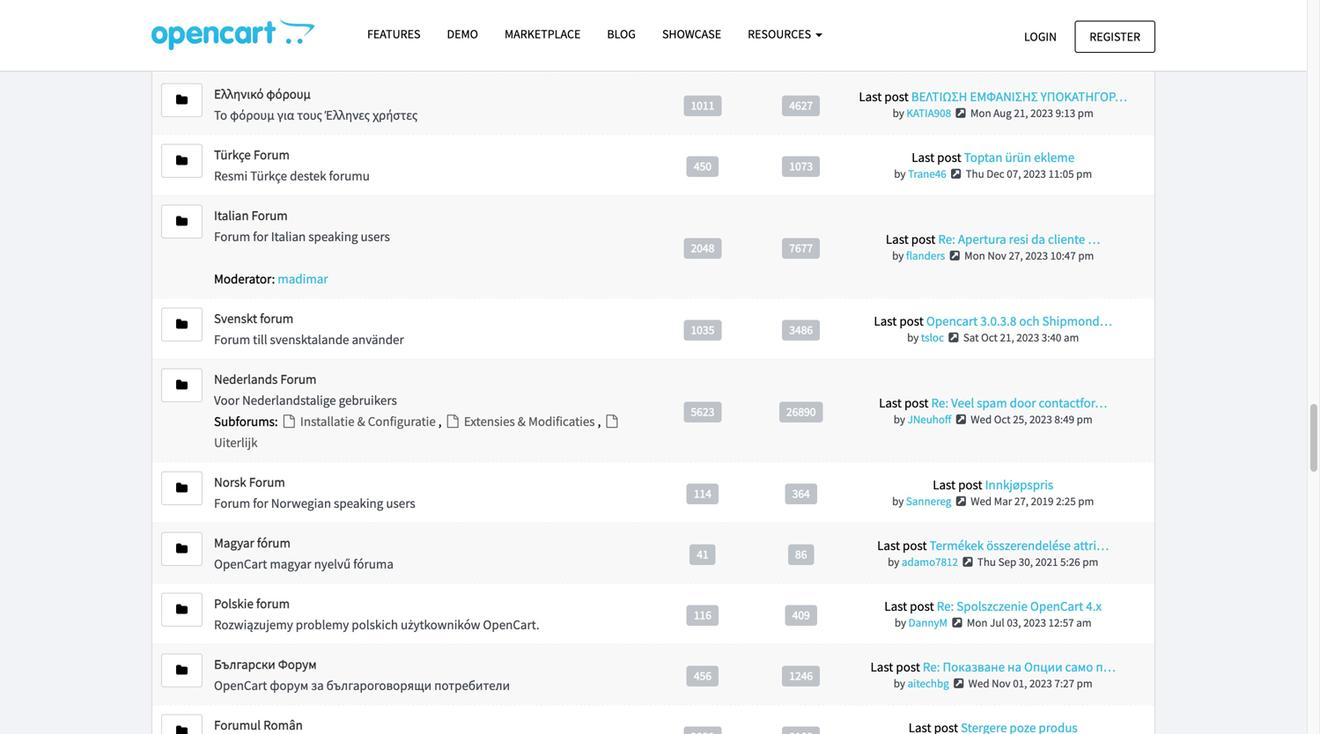 Task type: vqa. For each thing, say whether or not it's contained in the screenshot.


Task type: describe. For each thing, give the bounding box(es) containing it.
speaking for norwegian
[[334, 495, 384, 512]]

by aitechbg
[[894, 676, 949, 691]]

türkçe forum image
[[176, 155, 188, 167]]

resi
[[1009, 231, 1029, 247]]

07,
[[1007, 166, 1021, 181]]

magyar
[[214, 535, 254, 551]]

mon aug 21, 2023 9:13 pm
[[971, 106, 1094, 120]]

1 vertical spatial φόρουμ
[[230, 107, 275, 123]]

installatie & configuratie
[[298, 413, 439, 430]]

vendo
[[929, 27, 964, 44]]

ελληνικό φόρουμ link
[[214, 85, 311, 102]]

pm for re: veel spam door contactfor…
[[1077, 412, 1093, 427]]

17,
[[1012, 45, 1026, 59]]

nov inside vendo sex shop online sistema… fri nov 17, 2023 11:59 am
[[991, 45, 1009, 59]]

configuratie
[[368, 413, 436, 430]]

file o image for extensies
[[444, 415, 461, 428]]

10:47
[[1051, 248, 1076, 263]]

összerendelése
[[987, 537, 1071, 554]]

п…
[[1096, 659, 1116, 676]]

file o image inside uiterlijk link
[[604, 415, 621, 428]]

ελληνικό φόρουμ το φόρουμ για τους έλληνες χρήστες
[[214, 85, 418, 123]]

last for last post re: apertura resi da cliente …
[[886, 231, 909, 247]]

by dannym
[[895, 616, 948, 630]]

by for last post opencart 3.0.3.8 och shipmond…
[[907, 330, 919, 345]]

jul
[[990, 616, 1005, 630]]

last for last post βελτιωση εμφανισης υποκατηγορ…
[[859, 88, 882, 105]]

italian forum image
[[176, 215, 188, 228]]

2 fórum from the top
[[214, 46, 250, 62]]

27, for re:
[[1009, 248, 1023, 263]]

veel
[[951, 395, 975, 411]]

lingua
[[347, 46, 381, 62]]

innkjøpspris
[[985, 477, 1054, 493]]

view the latest post image for spolszczenie
[[950, 617, 965, 629]]

pm for innkjøpspris
[[1079, 494, 1094, 509]]

re: for re: spolszczenie opencart 4.x
[[937, 598, 954, 615]]

katia908
[[907, 106, 951, 120]]

1 vertical spatial opencart
[[1031, 598, 1084, 615]]

moderator: madimar
[[214, 270, 328, 287]]

last post re: apertura resi da cliente …
[[886, 231, 1101, 247]]

da
[[1032, 231, 1046, 247]]

vendo sex shop online sistema… fri nov 17, 2023 11:59 am
[[929, 27, 1110, 59]]

post for toptan ürün ekleme
[[937, 149, 962, 166]]

resources link
[[735, 19, 836, 49]]

last post re: spolszczenie opencart 4.x
[[885, 598, 1102, 615]]

apertura
[[958, 231, 1007, 247]]

& for installatie
[[357, 413, 365, 430]]

for for italian
[[253, 228, 268, 245]]

installatie & configuratie link
[[281, 413, 439, 430]]

português
[[253, 25, 309, 41]]

by for last post re: spolszczenie opencart 4.x
[[895, 616, 907, 630]]

resources
[[748, 26, 814, 42]]

pm for termékek összerendelése attri…
[[1083, 555, 1099, 569]]

български форум opencart форум за българоговорящи потребители
[[214, 656, 510, 694]]

forum inside nederlands forum voor nederlandstalige gebruikers
[[280, 371, 317, 388]]

2023 for ekleme
[[1024, 166, 1046, 181]]

de
[[330, 46, 344, 62]]

forum for svenskt forum
[[260, 310, 294, 327]]

cliente
[[1048, 231, 1086, 247]]

27, for innkjøpspris
[[1015, 494, 1029, 509]]

by trane46
[[894, 166, 947, 181]]

1 , from the left
[[439, 413, 444, 430]]

βελτιωση εμφανισης υποκατηγορ… link
[[912, 88, 1128, 105]]

oct for 3.0.3.8
[[982, 330, 998, 345]]

tsloc link
[[921, 330, 944, 345]]

katia908 link
[[907, 106, 951, 120]]

364
[[793, 486, 810, 501]]

βελτιωση
[[912, 88, 968, 105]]

nederlands forum link
[[214, 371, 317, 388]]

1035
[[691, 322, 715, 337]]

fórum português image
[[176, 33, 188, 45]]

4627
[[790, 98, 813, 113]]

jneuhoff link
[[908, 412, 952, 427]]

last post innkjøpspris
[[933, 477, 1054, 493]]

2023 inside vendo sex shop online sistema… fri nov 17, 2023 11:59 am
[[1028, 45, 1051, 59]]

usuários
[[280, 46, 327, 62]]

forum down italian forum link
[[214, 228, 250, 245]]

…
[[1088, 231, 1101, 247]]

0 horizontal spatial italian
[[214, 207, 249, 224]]

1 horizontal spatial italian
[[271, 228, 306, 245]]

view the latest post image for opencart
[[947, 332, 961, 343]]

by sannereg
[[893, 494, 952, 509]]

italian forum forum for italian speaking users
[[214, 207, 390, 245]]

2023 for υποκατηγορ…
[[1031, 106, 1054, 120]]

post for innkjøpspris
[[959, 477, 983, 493]]

features
[[367, 26, 421, 42]]

dannym link
[[909, 616, 948, 630]]

oct for veel
[[994, 412, 1011, 427]]

opencart.
[[483, 617, 540, 633]]

users for italian forum forum for italian speaking users
[[361, 228, 390, 245]]

thu for termékek
[[978, 555, 996, 569]]

vendo sex shop online sistema… link
[[929, 27, 1110, 44]]

opencart 3.0.3.8 och shipmond… link
[[927, 313, 1113, 329]]

български
[[214, 656, 276, 673]]

shop
[[988, 27, 1015, 44]]

door
[[1010, 395, 1036, 411]]

re: показване на опции само п… link
[[923, 659, 1116, 676]]

rozwiązujemy
[[214, 617, 293, 633]]

last for last post toptan ürün ekleme
[[912, 149, 935, 166]]

86
[[796, 547, 807, 562]]

svensktalande
[[270, 331, 349, 348]]

re: for re: veel spam door contactfor…
[[932, 395, 949, 411]]

τους
[[297, 107, 322, 123]]

modificaties
[[529, 413, 595, 430]]

post for termékek összerendelése attri…
[[903, 537, 927, 554]]

на
[[1008, 659, 1022, 676]]

2023 for och
[[1017, 330, 1040, 345]]

wed for innkjøpspris
[[971, 494, 992, 509]]

0 vertical spatial φόρουμ
[[266, 85, 311, 102]]

& for extensies
[[518, 413, 526, 430]]

forum down norsk
[[214, 495, 250, 512]]

flanders
[[906, 248, 945, 263]]

26890
[[787, 404, 816, 419]]

11:05
[[1049, 166, 1074, 181]]

2023 for opencart
[[1024, 616, 1047, 630]]

by for last post re: apertura resi da cliente …
[[892, 248, 904, 263]]

pm for re: apertura resi da cliente …
[[1079, 248, 1094, 263]]

ürün
[[1006, 149, 1032, 166]]

last for last post re: veel spam door contactfor…
[[879, 395, 902, 411]]

български форум image
[[176, 665, 188, 677]]

showcase link
[[649, 19, 735, 49]]

users for norsk forum forum for norwegian speaking users
[[386, 495, 415, 512]]

7677
[[790, 241, 813, 255]]

extensies
[[464, 413, 515, 430]]

by tsloc
[[907, 330, 944, 345]]

post for opencart 3.0.3.8 och shipmond…
[[900, 313, 924, 329]]

last post re: показване на опции само п…
[[871, 659, 1116, 676]]

view the latest post image for re:
[[952, 678, 966, 690]]

fórum
[[257, 535, 291, 551]]

magyar fórum image
[[176, 543, 188, 555]]

mon for spolszczenie
[[967, 616, 988, 630]]

gebruikers
[[339, 392, 397, 409]]

12:57
[[1049, 616, 1074, 630]]

destek
[[290, 167, 326, 184]]

sat
[[964, 330, 979, 345]]

2023 for на
[[1030, 676, 1053, 691]]

features link
[[354, 19, 434, 49]]

0 vertical spatial türkçe
[[214, 146, 251, 163]]

demo link
[[434, 19, 492, 49]]

opencart for български форум opencart форум за българоговорящи потребители
[[214, 677, 267, 694]]

българоговорящи
[[327, 677, 432, 694]]

voor
[[214, 392, 240, 409]]

post for re: apertura resi da cliente …
[[912, 231, 936, 247]]

forumul român image
[[176, 725, 188, 735]]

uiterlijk link
[[214, 413, 621, 451]]



Task type: locate. For each thing, give the bounding box(es) containing it.
last for last post re: spolszczenie opencart 4.x
[[885, 598, 908, 615]]

post for re: spolszczenie opencart 4.x
[[910, 598, 934, 615]]

1 vertical spatial users
[[386, 495, 415, 512]]

thu down "last post termékek összerendelése attri…"
[[978, 555, 996, 569]]

by for last post termékek összerendelése attri…
[[888, 555, 900, 569]]

0 vertical spatial speaking
[[309, 228, 358, 245]]

0 vertical spatial thu
[[966, 166, 985, 181]]

0 vertical spatial fórum
[[214, 25, 250, 41]]

mon for εμφανισης
[[971, 106, 992, 120]]

speaking for italian
[[309, 228, 358, 245]]

sat oct 21, 2023 3:40 am
[[964, 330, 1079, 345]]

thu sep 30, 2021 5:26 pm
[[978, 555, 1099, 569]]

5623
[[691, 404, 715, 419]]

forumul român link
[[214, 717, 303, 734]]

7:27
[[1055, 676, 1075, 691]]

1 vertical spatial 21,
[[1000, 330, 1015, 345]]

21, for εμφανισης
[[1014, 106, 1029, 120]]

0 horizontal spatial &
[[357, 413, 365, 430]]

forum down svenskt
[[214, 331, 250, 348]]

409
[[793, 608, 810, 623]]

nov down shop
[[991, 45, 1009, 59]]

speaking right norwegian
[[334, 495, 384, 512]]

mon left the jul
[[967, 616, 988, 630]]

last post βελτιωση εμφανισης υποκατηγορ…
[[859, 88, 1128, 105]]

1 for from the top
[[253, 228, 268, 245]]

0 vertical spatial am
[[1081, 45, 1096, 59]]

2 vertical spatial nov
[[992, 676, 1011, 691]]

para
[[253, 46, 278, 62]]

view the latest post image right flanders link
[[948, 250, 963, 262]]

forumul român
[[214, 717, 303, 734]]

0 vertical spatial wed
[[971, 412, 992, 427]]

2 , from the left
[[598, 413, 604, 430]]

1 vertical spatial for
[[253, 495, 268, 512]]

am for shipmond…
[[1064, 330, 1079, 345]]

0 vertical spatial opencart
[[214, 556, 267, 573]]

post up flanders link
[[912, 231, 936, 247]]

am
[[1081, 45, 1096, 59], [1064, 330, 1079, 345], [1077, 616, 1092, 630]]

opencart down magyar
[[214, 556, 267, 573]]

1 vertical spatial italian
[[271, 228, 306, 245]]

italian down italian forum link
[[271, 228, 306, 245]]

pm right 11:05
[[1077, 166, 1093, 181]]

1 vertical spatial speaking
[[334, 495, 384, 512]]

post left innkjøpspris link
[[959, 477, 983, 493]]

2023 right 07,
[[1024, 166, 1046, 181]]

456
[[694, 669, 712, 684]]

adamo7812
[[902, 555, 958, 569]]

file o image down 'nederlandstalige'
[[281, 415, 298, 428]]

nyelvű
[[314, 556, 351, 573]]

login link
[[1010, 21, 1072, 53]]

demo
[[447, 26, 478, 42]]

re: up aitechbg
[[923, 659, 940, 676]]

last for last post innkjøpspris
[[933, 477, 956, 493]]

post for re: veel spam door contactfor…
[[905, 395, 929, 411]]

view the latest post image for βελτιωση
[[954, 107, 968, 119]]

fórum left português in the left top of the page
[[214, 25, 250, 41]]

114
[[694, 486, 712, 501]]

2023 left 9:13
[[1031, 106, 1054, 120]]

nov for показване
[[992, 676, 1011, 691]]

για
[[277, 107, 294, 123]]

by left dannym link
[[895, 616, 907, 630]]

problemy
[[296, 617, 349, 633]]

sannereg link
[[906, 494, 952, 509]]

last for last post termékek összerendelése attri…
[[878, 537, 900, 554]]

2 horizontal spatial file o image
[[604, 415, 621, 428]]

trane46 link
[[908, 166, 947, 181]]

by left jneuhoff
[[894, 412, 906, 427]]

post up the trane46
[[937, 149, 962, 166]]

1 vertical spatial oct
[[994, 412, 1011, 427]]

svenskt forum image
[[176, 318, 188, 331]]

fri
[[976, 45, 988, 59]]

am for 4.x
[[1077, 616, 1092, 630]]

4.x
[[1086, 598, 1102, 615]]

1566
[[790, 37, 813, 52]]

1 & from the left
[[357, 413, 365, 430]]

polskich
[[352, 617, 398, 633]]

opencart for magyar fórum opencart magyar nyelvű fóruma
[[214, 556, 267, 573]]

users inside norsk forum forum for norwegian speaking users
[[386, 495, 415, 512]]

2 vertical spatial mon
[[967, 616, 988, 630]]

wed down spam
[[971, 412, 992, 427]]

opencart inside the magyar fórum opencart magyar nyelvű fóruma
[[214, 556, 267, 573]]

, right modificaties
[[598, 413, 604, 430]]

pm down υποκατηγορ…
[[1078, 106, 1094, 120]]

0 vertical spatial italian
[[214, 207, 249, 224]]

re: up dannym link
[[937, 598, 954, 615]]

by for last post toptan ürün ekleme
[[894, 166, 906, 181]]

marketplace link
[[492, 19, 594, 49]]

re: up jneuhoff
[[932, 395, 949, 411]]

re: apertura resi da cliente … link
[[939, 231, 1101, 247]]

wed mar 27, 2019 2:25 pm
[[971, 494, 1094, 509]]

форум
[[278, 656, 317, 673]]

am down "shipmond…"
[[1064, 330, 1079, 345]]

by flanders
[[892, 248, 945, 263]]

21, down 3.0.3.8 at top right
[[1000, 330, 1015, 345]]

view the latest post image down termékek
[[961, 557, 975, 568]]

toptan
[[964, 149, 1003, 166]]

forum right norsk
[[249, 474, 285, 491]]

1073
[[790, 159, 813, 174]]

speaking
[[309, 228, 358, 245], [334, 495, 384, 512]]

2023 down och
[[1017, 330, 1040, 345]]

0 vertical spatial oct
[[982, 330, 998, 345]]

for
[[253, 228, 268, 245], [253, 495, 268, 512]]

1011
[[691, 98, 715, 113]]

ελληνικό φόρουμ image
[[176, 94, 188, 106]]

view the latest post image
[[948, 250, 963, 262], [954, 414, 969, 425], [961, 557, 975, 568], [950, 617, 965, 629]]

oct left 25,
[[994, 412, 1011, 427]]

1 horizontal spatial &
[[518, 413, 526, 430]]

polskie forum link
[[214, 595, 290, 612]]

forum inside türkçe forum resmi türkçe destek forumu
[[254, 146, 290, 163]]

fórum left para
[[214, 46, 250, 62]]

1 vertical spatial türkçe
[[250, 167, 287, 184]]

3486
[[790, 322, 813, 337]]

1246
[[790, 669, 813, 684]]

by
[[893, 106, 905, 120], [894, 166, 906, 181], [892, 248, 904, 263], [907, 330, 919, 345], [894, 412, 906, 427], [893, 494, 904, 509], [888, 555, 900, 569], [895, 616, 907, 630], [894, 676, 906, 691]]

2023 down login
[[1028, 45, 1051, 59]]

forum inside the svenskt forum forum till svensktalande använder
[[260, 310, 294, 327]]

sex
[[967, 27, 985, 44]]

by for last post innkjøpspris
[[893, 494, 904, 509]]

2023 right 25,
[[1030, 412, 1053, 427]]

1 vertical spatial wed
[[971, 494, 992, 509]]

italian
[[214, 207, 249, 224], [271, 228, 306, 245]]

forumul
[[214, 717, 261, 734]]

by for last post re: veel spam door contactfor…
[[894, 412, 906, 427]]

pm down attri…
[[1083, 555, 1099, 569]]

view the latest post image right sannereg link
[[954, 496, 969, 507]]

2 vertical spatial am
[[1077, 616, 1092, 630]]

8:49
[[1055, 412, 1075, 427]]

0 vertical spatial for
[[253, 228, 268, 245]]

post up the by jneuhoff
[[905, 395, 929, 411]]

by left tsloc link
[[907, 330, 919, 345]]

file o image inside extensies & modificaties link
[[444, 415, 461, 428]]

speaking up madimar 'link'
[[309, 228, 358, 245]]

am inside vendo sex shop online sistema… fri nov 17, 2023 11:59 am
[[1081, 45, 1096, 59]]

post up by dannym
[[910, 598, 934, 615]]

21,
[[1014, 106, 1029, 120], [1000, 330, 1015, 345]]

forum up rozwiązujemy
[[256, 595, 290, 612]]

0 horizontal spatial ,
[[439, 413, 444, 430]]

показване
[[943, 659, 1005, 676]]

pm for re: показване на опции само п…
[[1077, 676, 1093, 691]]

0 vertical spatial 27,
[[1009, 248, 1023, 263]]

0 horizontal spatial file o image
[[281, 415, 298, 428]]

view the latest post image for apertura
[[948, 250, 963, 262]]

27, down innkjøpspris link
[[1015, 494, 1029, 509]]

, right configuratie
[[439, 413, 444, 430]]

file o image left extensies
[[444, 415, 461, 428]]

pm down само
[[1077, 676, 1093, 691]]

1 horizontal spatial file o image
[[444, 415, 461, 428]]

thu for toptan
[[966, 166, 985, 181]]

9:13
[[1056, 106, 1076, 120]]

pm for toptan ürün ekleme
[[1077, 166, 1093, 181]]

1 file o image from the left
[[281, 415, 298, 428]]

post up by adamo7812
[[903, 537, 927, 554]]

wed for re: veel spam door contactfor…
[[971, 412, 992, 427]]

2023 down опции
[[1030, 676, 1053, 691]]

by left the aitechbg link
[[894, 676, 906, 691]]

forum down türkçe forum resmi türkçe destek forumu
[[252, 207, 288, 224]]

last for last post re: показване на опции само п…
[[871, 659, 894, 676]]

am down '4.x'
[[1077, 616, 1092, 630]]

speaking inside italian forum forum for italian speaking users
[[309, 228, 358, 245]]

am down sistema…
[[1081, 45, 1096, 59]]

потребители
[[434, 677, 510, 694]]

2023 for resi
[[1026, 248, 1048, 263]]

aitechbg link
[[908, 676, 949, 691]]

post for re: показване на опции само п…
[[896, 659, 921, 676]]

online
[[1017, 27, 1052, 44]]

toptan ürün ekleme link
[[964, 149, 1075, 166]]

2 vertical spatial opencart
[[214, 677, 267, 694]]

opencart up 12:57
[[1031, 598, 1084, 615]]

view the latest post image down βελτιωση
[[954, 107, 968, 119]]

view the latest post image down the veel
[[954, 414, 969, 425]]

termékek
[[930, 537, 984, 554]]

wed down "показване"
[[969, 676, 990, 691]]

nov for apertura
[[988, 248, 1007, 263]]

nov down last post re: показване на опции само п…
[[992, 676, 1011, 691]]

1 vertical spatial nov
[[988, 248, 1007, 263]]

re: for re: показване на опции само п…
[[923, 659, 940, 676]]

2023 for spam
[[1030, 412, 1053, 427]]

for inside italian forum forum for italian speaking users
[[253, 228, 268, 245]]

1 vertical spatial fórum
[[214, 46, 250, 62]]

shipmond…
[[1043, 313, 1113, 329]]

by left trane46 link
[[894, 166, 906, 181]]

türkçe down türkçe forum link at the top of the page
[[250, 167, 287, 184]]

forum down για
[[254, 146, 290, 163]]

mon down last post βελτιωση εμφανισης υποκατηγορ…
[[971, 106, 992, 120]]

2 for from the top
[[253, 495, 268, 512]]

0 vertical spatial users
[[361, 228, 390, 245]]

re: up flanders link
[[939, 231, 956, 247]]

thu down toptan
[[966, 166, 985, 181]]

by left flanders
[[892, 248, 904, 263]]

view the latest post image right the trane46
[[949, 168, 964, 180]]

opencart
[[214, 556, 267, 573], [1031, 598, 1084, 615], [214, 677, 267, 694]]

by left "katia908" link
[[893, 106, 905, 120]]

2023 down da
[[1026, 248, 1048, 263]]

aitechbg
[[908, 676, 949, 691]]

το
[[214, 107, 227, 123]]

forum for polskie forum
[[256, 595, 290, 612]]

italian forum link
[[214, 207, 288, 224]]

φόρουμ up για
[[266, 85, 311, 102]]

norsk forum link
[[214, 474, 285, 491]]

file o image right modificaties
[[604, 415, 621, 428]]

forumu
[[329, 167, 370, 184]]

speaking inside norsk forum forum for norwegian speaking users
[[334, 495, 384, 512]]

for inside norsk forum forum for norwegian speaking users
[[253, 495, 268, 512]]

moderator:
[[214, 270, 275, 287]]

file o image for installatie
[[281, 415, 298, 428]]

υποκατηγορ…
[[1041, 88, 1128, 105]]

for down norsk forum link
[[253, 495, 268, 512]]

users inside italian forum forum for italian speaking users
[[361, 228, 390, 245]]

pm right 8:49
[[1077, 412, 1093, 427]]

nederlands forum image
[[176, 379, 188, 392]]

flanders link
[[906, 248, 945, 263]]

norsk forum image
[[176, 482, 188, 495]]

forum inside polskie forum rozwiązujemy problemy polskich użytkowników opencart.
[[256, 595, 290, 612]]

opencart
[[927, 313, 978, 329]]

0 vertical spatial mon
[[971, 106, 992, 120]]

oct down the last post opencart 3.0.3.8 och shipmond…
[[982, 330, 998, 345]]

1 vertical spatial mon
[[965, 248, 986, 263]]

opencart down български
[[214, 677, 267, 694]]

re: for re: apertura resi da cliente …
[[939, 231, 956, 247]]

view the latest post image
[[954, 107, 968, 119], [949, 168, 964, 180], [947, 332, 961, 343], [954, 496, 969, 507], [952, 678, 966, 690]]

view the latest post image right dannym link
[[950, 617, 965, 629]]

1 vertical spatial am
[[1064, 330, 1079, 345]]

mon down apertura at the right of page
[[965, 248, 986, 263]]

last for last post opencart 3.0.3.8 och shipmond…
[[874, 313, 897, 329]]

for down italian forum link
[[253, 228, 268, 245]]

trane46
[[908, 166, 947, 181]]

polskie forum image
[[176, 604, 188, 616]]

norsk
[[214, 474, 246, 491]]

portuguesa
[[384, 46, 447, 62]]

post up by katia908
[[885, 88, 909, 105]]

nov down 'last post re: apertura resi da cliente …'
[[988, 248, 1007, 263]]

view the latest post image for toptan
[[949, 168, 964, 180]]

11:59
[[1053, 45, 1079, 59]]

view the latest post image for összerendelése
[[961, 557, 975, 568]]

pm down …
[[1079, 248, 1094, 263]]

2 & from the left
[[518, 413, 526, 430]]

sistema…
[[1055, 27, 1110, 44]]

27, down 'resi'
[[1009, 248, 1023, 263]]

türkçe forum link
[[214, 146, 290, 163]]

2023 right 03,
[[1024, 616, 1047, 630]]

view the latest post image for veel
[[954, 414, 969, 425]]

&
[[357, 413, 365, 430], [518, 413, 526, 430]]

mon
[[971, 106, 992, 120], [965, 248, 986, 263], [967, 616, 988, 630]]

view the latest post image down "показване"
[[952, 678, 966, 690]]

använder
[[352, 331, 404, 348]]

& down gebruikers
[[357, 413, 365, 430]]

post up the by aitechbg
[[896, 659, 921, 676]]

forum
[[260, 310, 294, 327], [256, 595, 290, 612]]

1 vertical spatial thu
[[978, 555, 996, 569]]

register
[[1090, 29, 1141, 44]]

3.0.3.8
[[981, 313, 1017, 329]]

magyar fórum link
[[214, 535, 291, 551]]

wed for re: показване на опции само п…
[[969, 676, 990, 691]]

file o image inside installatie & configuratie link
[[281, 415, 298, 428]]

view the latest post image down opencart
[[947, 332, 961, 343]]

21, down βελτιωση εμφανισης υποκατηγορ… link
[[1014, 106, 1029, 120]]

1 fórum from the top
[[214, 25, 250, 41]]

users up 'fóruma'
[[386, 495, 415, 512]]

forum up 'nederlandstalige'
[[280, 371, 317, 388]]

re: spolszczenie opencart 4.x link
[[937, 598, 1102, 615]]

wed down last post innkjøpspris at right
[[971, 494, 992, 509]]

forum inside the svenskt forum forum till svensktalande använder
[[214, 331, 250, 348]]

φόρουμ down ελληνικό φόρουμ 'link'
[[230, 107, 275, 123]]

italian down resmi
[[214, 207, 249, 224]]

555
[[694, 37, 712, 52]]

by for last post βελτιωση εμφανισης υποκατηγορ…
[[893, 106, 905, 120]]

forum up till
[[260, 310, 294, 327]]

pm for βελτιωση εμφανισης υποκατηγορ…
[[1078, 106, 1094, 120]]

showcase
[[662, 26, 722, 42]]

0 vertical spatial 21,
[[1014, 106, 1029, 120]]

3 file o image from the left
[[604, 415, 621, 428]]

1 vertical spatial forum
[[256, 595, 290, 612]]

φόρουμ
[[266, 85, 311, 102], [230, 107, 275, 123]]

wed
[[971, 412, 992, 427], [971, 494, 992, 509], [969, 676, 990, 691]]

post up by tsloc
[[900, 313, 924, 329]]

2 file o image from the left
[[444, 415, 461, 428]]

view the latest post image for innkjøpspris
[[954, 496, 969, 507]]

pm right 2:25
[[1079, 494, 1094, 509]]

post for βελτιωση εμφανισης υποκατηγορ…
[[885, 88, 909, 105]]

opencart inside български форум opencart форум за българоговорящи потребители
[[214, 677, 267, 694]]

for for norwegian
[[253, 495, 268, 512]]

by left "sannereg"
[[893, 494, 904, 509]]

mon for apertura
[[965, 248, 986, 263]]

by left adamo7812 'link'
[[888, 555, 900, 569]]

fórum português link
[[214, 25, 309, 41]]

1 horizontal spatial ,
[[598, 413, 604, 430]]

türkçe up resmi
[[214, 146, 251, 163]]

polskie forum rozwiązujemy problemy polskich użytkowników opencart.
[[214, 595, 540, 633]]

& right extensies
[[518, 413, 526, 430]]

2 vertical spatial wed
[[969, 676, 990, 691]]

5:26
[[1061, 555, 1081, 569]]

file o image
[[281, 415, 298, 428], [444, 415, 461, 428], [604, 415, 621, 428]]

21, for 3.0.3.8
[[1000, 330, 1015, 345]]

0 vertical spatial nov
[[991, 45, 1009, 59]]

users down the forumu
[[361, 228, 390, 245]]

jneuhoff
[[908, 412, 952, 427]]

0 vertical spatial forum
[[260, 310, 294, 327]]

by for last post re: показване на опции само п…
[[894, 676, 906, 691]]

1 vertical spatial 27,
[[1015, 494, 1029, 509]]

by jneuhoff
[[894, 412, 952, 427]]

fórum português fórum para usuários de lingua portuguesa
[[214, 25, 447, 62]]

41
[[697, 547, 709, 562]]



